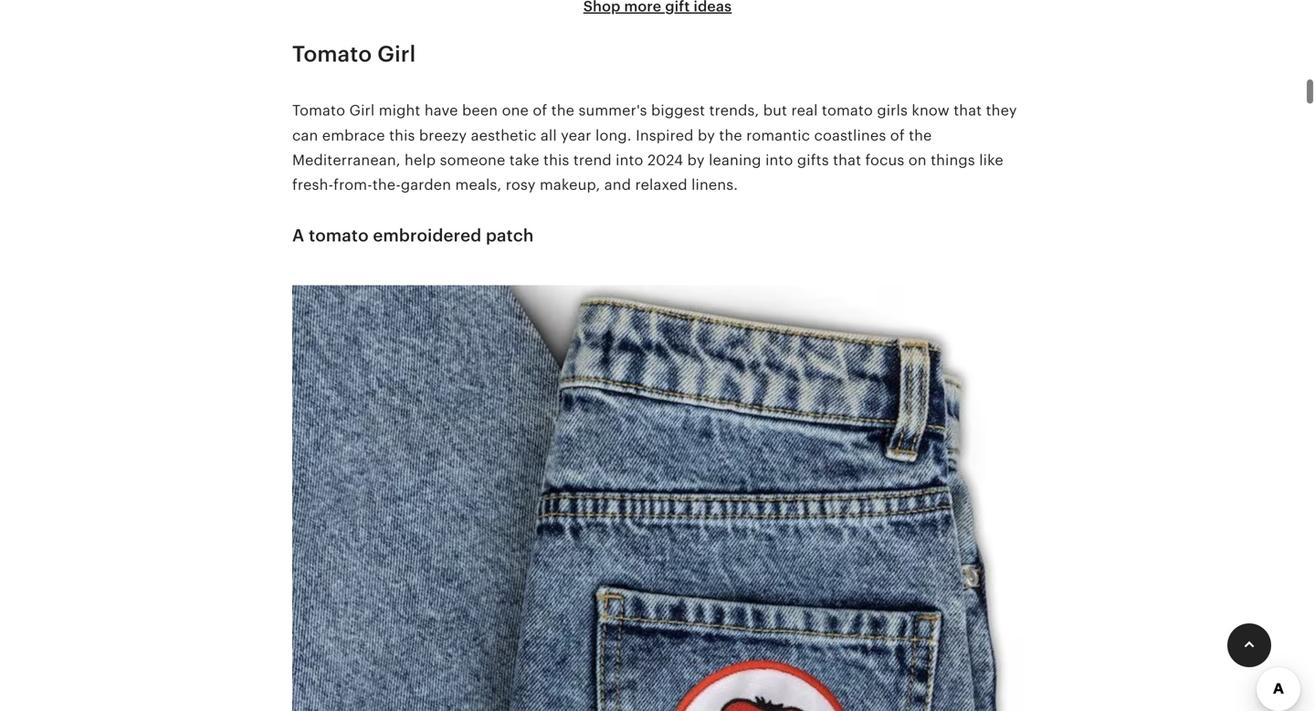 Task type: locate. For each thing, give the bounding box(es) containing it.
coastlines
[[814, 127, 886, 144]]

might
[[379, 102, 421, 119]]

garden
[[401, 177, 451, 193]]

1 vertical spatial of
[[890, 127, 905, 144]]

focus
[[866, 152, 905, 169]]

trends,
[[709, 102, 759, 119]]

the down "trends,"
[[719, 127, 742, 144]]

year
[[561, 127, 592, 144]]

0 horizontal spatial that
[[833, 152, 861, 169]]

0 horizontal spatial into
[[616, 152, 644, 169]]

into
[[616, 152, 644, 169], [766, 152, 793, 169]]

into down romantic
[[766, 152, 793, 169]]

linens.
[[692, 177, 738, 193]]

that left they
[[954, 102, 982, 119]]

of down girls
[[890, 127, 905, 144]]

0 horizontal spatial the
[[551, 102, 575, 119]]

1 horizontal spatial into
[[766, 152, 793, 169]]

into up and
[[616, 152, 644, 169]]

breezy
[[419, 127, 467, 144]]

girl
[[377, 41, 416, 66], [349, 102, 375, 119]]

embrace
[[322, 127, 385, 144]]

1 into from the left
[[616, 152, 644, 169]]

1 vertical spatial that
[[833, 152, 861, 169]]

tomato girl
[[292, 41, 416, 66]]

1 horizontal spatial girl
[[377, 41, 416, 66]]

2 into from the left
[[766, 152, 793, 169]]

0 vertical spatial by
[[698, 127, 715, 144]]

tomato
[[292, 41, 372, 66], [292, 102, 345, 119]]

meals,
[[455, 177, 502, 193]]

0 vertical spatial girl
[[377, 41, 416, 66]]

tomato up embrace
[[292, 41, 372, 66]]

gifts
[[797, 152, 829, 169]]

trend
[[574, 152, 612, 169]]

girl inside tomato girl might have been one of the summer's biggest trends, but real tomato girls know that they can embrace this breezy aesthetic all year long. inspired by the romantic coastlines of the mediterranean, help someone take this trend into 2024 by leaning into gifts that focus on things like fresh-from-the-garden meals, rosy makeup, and relaxed linens.
[[349, 102, 375, 119]]

this down all
[[544, 152, 570, 169]]

girl up might
[[377, 41, 416, 66]]

help
[[405, 152, 436, 169]]

inspired
[[636, 127, 694, 144]]

the
[[551, 102, 575, 119], [719, 127, 742, 144], [909, 127, 932, 144]]

0 horizontal spatial of
[[533, 102, 547, 119]]

that
[[954, 102, 982, 119], [833, 152, 861, 169]]

1 vertical spatial this
[[544, 152, 570, 169]]

take
[[510, 152, 540, 169]]

have
[[425, 102, 458, 119]]

one
[[502, 102, 529, 119]]

from-
[[334, 177, 373, 193]]

tomato up coastlines
[[822, 102, 873, 119]]

this
[[389, 127, 415, 144], [544, 152, 570, 169]]

that down coastlines
[[833, 152, 861, 169]]

1 tomato from the top
[[292, 41, 372, 66]]

0 vertical spatial this
[[389, 127, 415, 144]]

of
[[533, 102, 547, 119], [890, 127, 905, 144]]

the up year
[[551, 102, 575, 119]]

girl up embrace
[[349, 102, 375, 119]]

but
[[763, 102, 787, 119]]

tomato inside tomato girl might have been one of the summer's biggest trends, but real tomato girls know that they can embrace this breezy aesthetic all year long. inspired by the romantic coastlines of the mediterranean, help someone take this trend into 2024 by leaning into gifts that focus on things like fresh-from-the-garden meals, rosy makeup, and relaxed linens.
[[292, 102, 345, 119]]

1 vertical spatial tomato
[[309, 226, 369, 245]]

0 horizontal spatial girl
[[349, 102, 375, 119]]

1 vertical spatial tomato
[[292, 102, 345, 119]]

1 vertical spatial by
[[687, 152, 705, 169]]

the up on
[[909, 127, 932, 144]]

0 vertical spatial tomato
[[822, 102, 873, 119]]

real
[[791, 102, 818, 119]]

by right 2024 in the top of the page
[[687, 152, 705, 169]]

2 tomato from the top
[[292, 102, 345, 119]]

0 vertical spatial tomato
[[292, 41, 372, 66]]

1 horizontal spatial the
[[719, 127, 742, 144]]

and
[[605, 177, 631, 193]]

1 horizontal spatial tomato
[[822, 102, 873, 119]]

tomato right a
[[309, 226, 369, 245]]

0 horizontal spatial this
[[389, 127, 415, 144]]

1 horizontal spatial this
[[544, 152, 570, 169]]

like
[[979, 152, 1004, 169]]

0 horizontal spatial tomato
[[309, 226, 369, 245]]

1 vertical spatial girl
[[349, 102, 375, 119]]

tomato up can
[[292, 102, 345, 119]]

fresh-
[[292, 177, 334, 193]]

tomato
[[822, 102, 873, 119], [309, 226, 369, 245]]

tomato inside tomato girl might have been one of the summer's biggest trends, but real tomato girls know that they can embrace this breezy aesthetic all year long. inspired by the romantic coastlines of the mediterranean, help someone take this trend into 2024 by leaning into gifts that focus on things like fresh-from-the-garden meals, rosy makeup, and relaxed linens.
[[822, 102, 873, 119]]

on
[[909, 152, 927, 169]]

by
[[698, 127, 715, 144], [687, 152, 705, 169]]

of right one
[[533, 102, 547, 119]]

long.
[[596, 127, 632, 144]]

by down "trends,"
[[698, 127, 715, 144]]

romantic
[[746, 127, 810, 144]]

this down might
[[389, 127, 415, 144]]

patch
[[486, 226, 534, 245]]

makeup,
[[540, 177, 600, 193]]

0 vertical spatial that
[[954, 102, 982, 119]]

tomato for tomato girl might have been one of the summer's biggest trends, but real tomato girls know that they can embrace this breezy aesthetic all year long. inspired by the romantic coastlines of the mediterranean, help someone take this trend into 2024 by leaning into gifts that focus on things like fresh-from-the-garden meals, rosy makeup, and relaxed linens.
[[292, 102, 345, 119]]



Task type: vqa. For each thing, say whether or not it's contained in the screenshot.
1st New from the right
no



Task type: describe. For each thing, give the bounding box(es) containing it.
the-
[[373, 177, 401, 193]]

they
[[986, 102, 1017, 119]]

girl for tomato girl
[[377, 41, 416, 66]]

1 horizontal spatial that
[[954, 102, 982, 119]]

tomato for tomato girl
[[292, 41, 372, 66]]

rosy
[[506, 177, 536, 193]]

all
[[541, 127, 557, 144]]

tomato girl might have been one of the summer's biggest trends, but real tomato girls know that they can embrace this breezy aesthetic all year long. inspired by the romantic coastlines of the mediterranean, help someone take this trend into 2024 by leaning into gifts that focus on things like fresh-from-the-garden meals, rosy makeup, and relaxed linens.
[[292, 102, 1017, 193]]

2 horizontal spatial the
[[909, 127, 932, 144]]

summer's
[[579, 102, 647, 119]]

can
[[292, 127, 318, 144]]

know
[[912, 102, 950, 119]]

someone
[[440, 152, 506, 169]]

an embroidered tomato patch on jeans. image
[[292, 274, 1023, 712]]

mediterranean,
[[292, 152, 401, 169]]

2024
[[648, 152, 683, 169]]

0 vertical spatial of
[[533, 102, 547, 119]]

biggest
[[651, 102, 705, 119]]

1 horizontal spatial of
[[890, 127, 905, 144]]

aesthetic
[[471, 127, 537, 144]]

girls
[[877, 102, 908, 119]]

relaxed
[[635, 177, 688, 193]]

girl for tomato girl might have been one of the summer's biggest trends, but real tomato girls know that they can embrace this breezy aesthetic all year long. inspired by the romantic coastlines of the mediterranean, help someone take this trend into 2024 by leaning into gifts that focus on things like fresh-from-the-garden meals, rosy makeup, and relaxed linens.
[[349, 102, 375, 119]]

leaning
[[709, 152, 762, 169]]

things
[[931, 152, 975, 169]]

a tomato embroidered patch
[[292, 226, 534, 245]]

embroidered
[[373, 226, 482, 245]]

a
[[292, 226, 305, 245]]

been
[[462, 102, 498, 119]]



